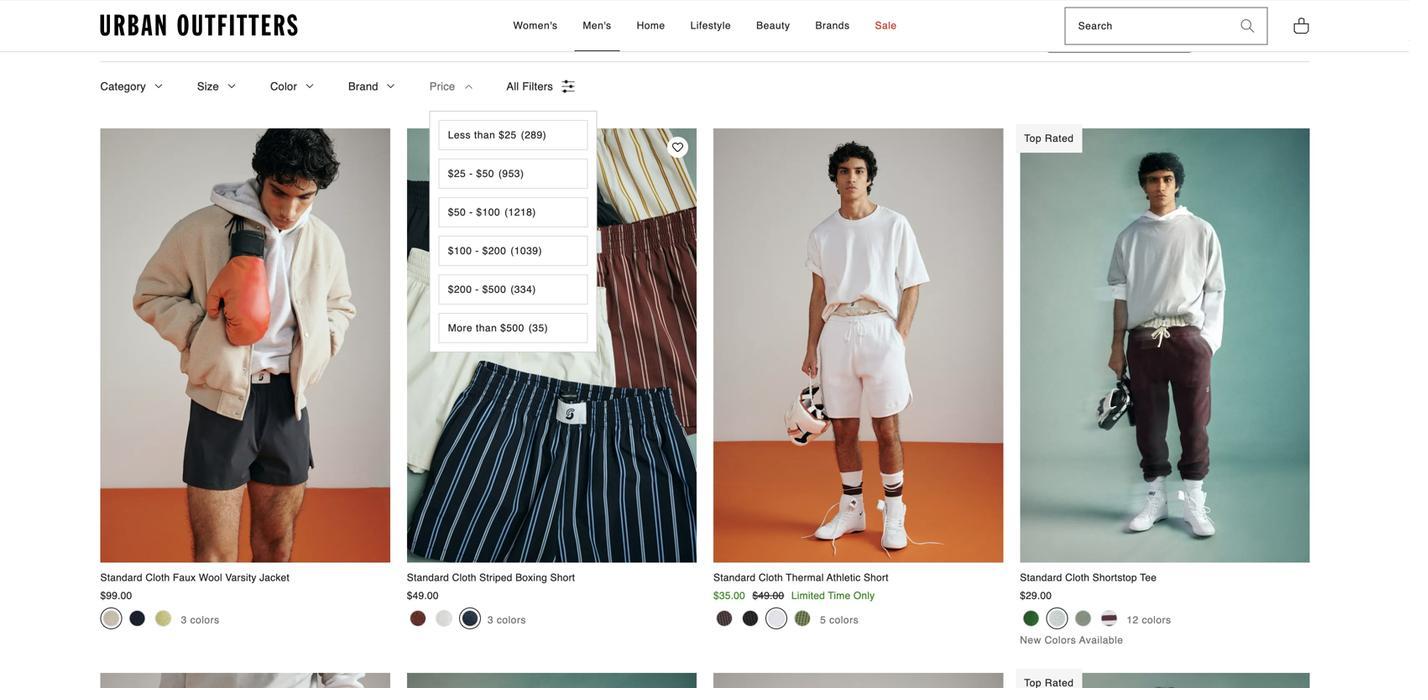 Task type: describe. For each thing, give the bounding box(es) containing it.
- for $200
[[476, 284, 479, 296]]

colors for boxing
[[497, 615, 526, 626]]

chocolate image
[[716, 611, 733, 627]]

cloth for shortstop
[[1066, 572, 1090, 584]]

brands
[[816, 20, 850, 31]]

standard cloth thermal athletic short link
[[714, 129, 1004, 585]]

standard cloth shortstop tee image
[[1021, 129, 1310, 563]]

$25 - $50 (953)
[[448, 168, 524, 180]]

limited
[[792, 591, 825, 602]]

amazon green image
[[1023, 611, 1040, 627]]

cloth for striped
[[452, 572, 477, 584]]

home
[[637, 20, 666, 31]]

thermal
[[786, 572, 824, 584]]

red multi image
[[1101, 611, 1118, 627]]

new
[[1021, 635, 1042, 647]]

silver image
[[1049, 611, 1066, 627]]

striped
[[480, 572, 513, 584]]

2 original price: $49.00 element from the left
[[753, 591, 785, 602]]

1 original price: $49.00 element from the left
[[407, 591, 439, 602]]

men's clothing
[[100, 23, 206, 40]]

sale link
[[867, 1, 906, 51]]

0 horizontal spatial $100
[[448, 245, 472, 257]]

short for standard cloth striped boxing short
[[550, 572, 575, 584]]

men's for men's
[[583, 20, 612, 31]]

jacket
[[260, 572, 290, 584]]

(1218)
[[505, 207, 536, 219]]

all
[[507, 80, 519, 93]]

boxing
[[516, 572, 548, 584]]

0 horizontal spatial $50
[[448, 207, 466, 219]]

than for more
[[476, 323, 497, 334]]

colors for athletic
[[830, 615, 859, 626]]

colors for tee
[[1142, 615, 1172, 626]]

- for $100
[[476, 245, 479, 257]]

1 vertical spatial $200
[[448, 284, 472, 296]]

sale
[[875, 20, 897, 31]]

men's for men's clothing
[[100, 23, 142, 40]]

standard cloth ripstop coach jacket image
[[407, 673, 697, 689]]

sale price: $35.00 element
[[714, 591, 746, 602]]

5 colors
[[820, 615, 859, 626]]

urban outfitters image
[[100, 14, 298, 36]]

colors
[[1045, 635, 1077, 647]]

women's
[[514, 20, 558, 31]]

1 $49.00 from the left
[[407, 591, 439, 602]]

lifestyle
[[691, 20, 732, 31]]

all filters button
[[507, 62, 575, 111]]

color
[[270, 80, 297, 93]]

less than $25 (289)
[[448, 130, 547, 141]]

main navigation element
[[362, 1, 1049, 51]]

beauty
[[757, 20, 791, 31]]

standard cloth faux wool varsity jacket link
[[100, 129, 390, 585]]

standard cloth liam stripe crinkle shirt image
[[1021, 673, 1310, 689]]

$50 - $100 (1218)
[[448, 207, 536, 219]]

size
[[197, 80, 219, 93]]

$500 for $200 - $500
[[483, 284, 507, 296]]

standard cloth striped boxing short link
[[407, 129, 697, 585]]

white image
[[768, 611, 785, 627]]

maroon stripe image
[[410, 611, 426, 627]]

brand
[[349, 80, 378, 93]]

search image
[[1242, 19, 1255, 33]]

standard cloth striped boxing short
[[407, 572, 575, 584]]

shortstop
[[1093, 572, 1138, 584]]

(35)
[[529, 323, 548, 334]]

12
[[1127, 615, 1139, 626]]

filters
[[522, 80, 553, 93]]

(289)
[[521, 130, 547, 141]]

cloth for thermal
[[759, 572, 783, 584]]

$99.00
[[100, 591, 132, 602]]

3680 products
[[217, 28, 286, 39]]

my shopping bag image
[[1294, 16, 1310, 35]]

cloth for faux
[[146, 572, 170, 584]]

short for standard cloth thermal athletic short
[[864, 572, 889, 584]]

top rated
[[1025, 133, 1074, 144]]

neutral image
[[103, 611, 120, 627]]

(1039)
[[511, 245, 542, 257]]

more than $500 (35)
[[448, 323, 548, 334]]

Search text field
[[1066, 8, 1229, 44]]

standard for standard cloth striped boxing short
[[407, 572, 449, 584]]

$200 - $500 (334)
[[448, 284, 536, 296]]

green image
[[1075, 611, 1092, 627]]



Task type: vqa. For each thing, say whether or not it's contained in the screenshot.
the bottommost $50
yes



Task type: locate. For each thing, give the bounding box(es) containing it.
men's link
[[575, 1, 620, 51]]

colors right 5
[[830, 615, 859, 626]]

0 horizontal spatial $25
[[448, 168, 466, 180]]

$50 down "$25 - $50 (953)"
[[448, 207, 466, 219]]

5
[[820, 615, 827, 626]]

$500 left (334)
[[483, 284, 507, 296]]

$25 down less
[[448, 168, 466, 180]]

products
[[244, 28, 286, 39]]

(953)
[[499, 168, 524, 180]]

top
[[1025, 133, 1042, 144]]

2 standard from the left
[[407, 572, 449, 584]]

$200 up more
[[448, 284, 472, 296]]

0 horizontal spatial $200
[[448, 284, 472, 296]]

1 3 from the left
[[181, 615, 187, 626]]

cloth left striped
[[452, 572, 477, 584]]

1 horizontal spatial $25
[[499, 130, 517, 141]]

2 short from the left
[[864, 572, 889, 584]]

cloth up the $35.00 $49.00 limited time only
[[759, 572, 783, 584]]

3 colors
[[181, 615, 220, 626], [488, 615, 526, 626]]

$500
[[483, 284, 507, 296], [501, 323, 525, 334]]

- down "$25 - $50 (953)"
[[469, 207, 473, 219]]

- down $50 - $100 (1218)
[[476, 245, 479, 257]]

-
[[469, 168, 473, 180], [469, 207, 473, 219], [476, 245, 479, 257], [476, 284, 479, 296]]

3 standard from the left
[[714, 572, 756, 584]]

men's
[[583, 20, 612, 31], [100, 23, 142, 40]]

color button
[[270, 62, 315, 111]]

price button
[[430, 62, 473, 111]]

standard up $35.00
[[714, 572, 756, 584]]

than right more
[[476, 323, 497, 334]]

standard cloth striped boxing short image
[[407, 129, 697, 563], [100, 673, 390, 689], [714, 673, 1004, 689]]

1 3 colors from the left
[[181, 615, 220, 626]]

3 for striped
[[488, 615, 494, 626]]

- for $50
[[469, 207, 473, 219]]

3 colors right black stripe image
[[488, 615, 526, 626]]

colors right black stripe image
[[497, 615, 526, 626]]

1 cloth from the left
[[146, 572, 170, 584]]

2 horizontal spatial standard cloth striped boxing short image
[[714, 673, 1004, 689]]

3 colors for faux
[[181, 615, 220, 626]]

2 3 from the left
[[488, 615, 494, 626]]

available
[[1080, 635, 1124, 647]]

1 colors from the left
[[190, 615, 220, 626]]

standard cloth faux wool varsity jacket
[[100, 572, 290, 584]]

ivory stripe image
[[436, 611, 452, 627]]

standard for standard cloth thermal athletic short
[[714, 572, 756, 584]]

3 colors for striped
[[488, 615, 526, 626]]

0 vertical spatial than
[[474, 130, 496, 141]]

0 vertical spatial $25
[[499, 130, 517, 141]]

$200 left the '(1039)'
[[483, 245, 507, 257]]

1 horizontal spatial standard cloth striped boxing short image
[[407, 129, 697, 563]]

1 vertical spatial $50
[[448, 207, 466, 219]]

more
[[448, 323, 473, 334]]

men's up category
[[100, 23, 142, 40]]

athletic
[[827, 572, 861, 584]]

colors
[[190, 615, 220, 626], [497, 615, 526, 626], [830, 615, 859, 626], [1142, 615, 1172, 626]]

2 colors from the left
[[497, 615, 526, 626]]

- for $25
[[469, 168, 473, 180]]

0 vertical spatial $500
[[483, 284, 507, 296]]

- left (953)
[[469, 168, 473, 180]]

green image
[[794, 611, 811, 627]]

brands link
[[807, 1, 859, 51]]

short up only on the bottom of page
[[864, 572, 889, 584]]

lifestyle link
[[682, 1, 740, 51]]

3
[[181, 615, 187, 626], [488, 615, 494, 626]]

than for less
[[474, 130, 496, 141]]

standard cloth thermal athletic short image
[[714, 129, 1004, 563]]

navy image
[[129, 611, 146, 627]]

$100
[[476, 207, 501, 219], [448, 245, 472, 257]]

all filters
[[507, 80, 553, 93]]

than right less
[[474, 130, 496, 141]]

category
[[100, 80, 146, 93]]

short right 'boxing'
[[550, 572, 575, 584]]

original price: $49.00 element up white icon
[[753, 591, 785, 602]]

$25
[[499, 130, 517, 141], [448, 168, 466, 180]]

black stripe image
[[462, 611, 478, 627]]

original price: $49.00 element up maroon stripe icon
[[407, 591, 439, 602]]

1 short from the left
[[550, 572, 575, 584]]

standard for standard cloth shortstop tee
[[1021, 572, 1063, 584]]

new colors available
[[1021, 635, 1124, 647]]

only
[[854, 591, 875, 602]]

category button
[[100, 62, 164, 111]]

rated
[[1045, 133, 1074, 144]]

standard up $29.00
[[1021, 572, 1063, 584]]

time
[[828, 591, 851, 602]]

1 vertical spatial $100
[[448, 245, 472, 257]]

0 horizontal spatial 3 colors
[[181, 615, 220, 626]]

standard up maroon stripe icon
[[407, 572, 449, 584]]

3 right black stripe image
[[488, 615, 494, 626]]

1 horizontal spatial 3
[[488, 615, 494, 626]]

original price: $29.00 element
[[1021, 591, 1052, 602]]

$25 left (289)
[[499, 130, 517, 141]]

$35.00 $49.00 limited time only
[[714, 591, 875, 602]]

$50
[[476, 168, 495, 180], [448, 207, 466, 219]]

1 vertical spatial than
[[476, 323, 497, 334]]

$50 left (953)
[[476, 168, 495, 180]]

1 horizontal spatial $49.00
[[753, 591, 785, 602]]

0 horizontal spatial original price: $49.00 element
[[407, 591, 439, 602]]

0 vertical spatial $50
[[476, 168, 495, 180]]

$29.00
[[1021, 591, 1052, 602]]

1 vertical spatial $500
[[501, 323, 525, 334]]

1 standard from the left
[[100, 572, 143, 584]]

3 right mustard image
[[181, 615, 187, 626]]

varsity
[[225, 572, 257, 584]]

4 standard from the left
[[1021, 572, 1063, 584]]

3 colors right mustard image
[[181, 615, 220, 626]]

$49.00
[[407, 591, 439, 602], [753, 591, 785, 602]]

2 cloth from the left
[[452, 572, 477, 584]]

wool
[[199, 572, 222, 584]]

1 horizontal spatial men's
[[583, 20, 612, 31]]

12 colors
[[1127, 615, 1172, 626]]

1 horizontal spatial $50
[[476, 168, 495, 180]]

size button
[[197, 62, 237, 111]]

clothing
[[147, 23, 206, 40]]

3 colors from the left
[[830, 615, 859, 626]]

0 horizontal spatial 3
[[181, 615, 187, 626]]

None search field
[[1066, 8, 1229, 44]]

original price: $99.00 element
[[100, 591, 132, 602]]

1
[[1256, 27, 1265, 39]]

$100 down $50 - $100 (1218)
[[448, 245, 472, 257]]

black image
[[742, 611, 759, 627]]

$500 left (35)
[[501, 323, 525, 334]]

$100 - $200 (1039)
[[448, 245, 542, 257]]

0 vertical spatial $200
[[483, 245, 507, 257]]

colors for wool
[[190, 615, 220, 626]]

0 horizontal spatial standard cloth striped boxing short image
[[100, 673, 390, 689]]

mustard image
[[155, 611, 172, 627]]

1 horizontal spatial original price: $49.00 element
[[753, 591, 785, 602]]

$100 left (1218)
[[476, 207, 501, 219]]

standard up $99.00 on the left bottom of page
[[100, 572, 143, 584]]

brand button
[[349, 62, 396, 111]]

$35.00
[[714, 591, 746, 602]]

men's inside "main navigation" element
[[583, 20, 612, 31]]

$49.00 up white icon
[[753, 591, 785, 602]]

4 cloth from the left
[[1066, 572, 1090, 584]]

1 horizontal spatial $200
[[483, 245, 507, 257]]

colors right the 12
[[1142, 615, 1172, 626]]

original price: $49.00 element
[[407, 591, 439, 602], [753, 591, 785, 602]]

cloth left the shortstop
[[1066, 572, 1090, 584]]

cloth left faux
[[146, 572, 170, 584]]

1 horizontal spatial $100
[[476, 207, 501, 219]]

4 colors from the left
[[1142, 615, 1172, 626]]

standard
[[100, 572, 143, 584], [407, 572, 449, 584], [714, 572, 756, 584], [1021, 572, 1063, 584]]

standard cloth thermal athletic short
[[714, 572, 889, 584]]

than
[[474, 130, 496, 141], [476, 323, 497, 334]]

3680
[[217, 28, 241, 39]]

cloth
[[146, 572, 170, 584], [452, 572, 477, 584], [759, 572, 783, 584], [1066, 572, 1090, 584]]

men's left home
[[583, 20, 612, 31]]

0 horizontal spatial men's
[[100, 23, 142, 40]]

2 $49.00 from the left
[[753, 591, 785, 602]]

$200
[[483, 245, 507, 257], [448, 284, 472, 296]]

3 for faux
[[181, 615, 187, 626]]

0 vertical spatial $100
[[476, 207, 501, 219]]

beauty link
[[748, 1, 799, 51]]

1 horizontal spatial 3 colors
[[488, 615, 526, 626]]

standard cloth shortstop tee
[[1021, 572, 1157, 584]]

1 link
[[1256, 27, 1287, 39]]

2 3 colors from the left
[[488, 615, 526, 626]]

standard for standard cloth faux wool varsity jacket
[[100, 572, 143, 584]]

tee
[[1141, 572, 1157, 584]]

0 horizontal spatial short
[[550, 572, 575, 584]]

$500 for more than $500
[[501, 323, 525, 334]]

1 vertical spatial $25
[[448, 168, 466, 180]]

colors right mustard image
[[190, 615, 220, 626]]

0 horizontal spatial $49.00
[[407, 591, 439, 602]]

women's link
[[505, 1, 566, 51]]

short
[[550, 572, 575, 584], [864, 572, 889, 584]]

- down $100 - $200 (1039)
[[476, 284, 479, 296]]

faux
[[173, 572, 196, 584]]

3 cloth from the left
[[759, 572, 783, 584]]

home link
[[629, 1, 674, 51]]

price
[[430, 80, 455, 93]]

(334)
[[511, 284, 536, 296]]

1 horizontal spatial short
[[864, 572, 889, 584]]

standard cloth faux wool varsity jacket image
[[100, 129, 390, 563]]

less
[[448, 130, 471, 141]]

$49.00 up maroon stripe icon
[[407, 591, 439, 602]]



